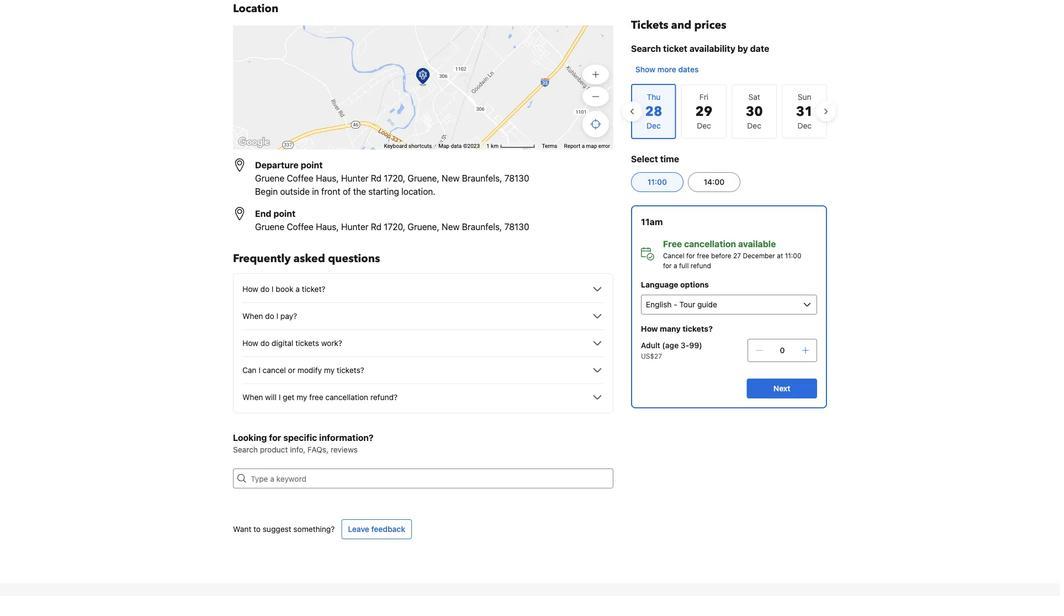 Task type: describe. For each thing, give the bounding box(es) containing it.
looking
[[233, 433, 267, 443]]

how do digital tickets work?
[[242, 339, 342, 348]]

search ticket availability by date
[[631, 43, 770, 54]]

1 horizontal spatial tickets?
[[683, 324, 713, 334]]

map
[[586, 143, 597, 149]]

map data ©2023
[[439, 143, 480, 149]]

78130 for departure point gruene coffee haus, hunter rd 1720, gruene, new braunfels, 78130 begin outside in front of the starting location.
[[505, 173, 529, 184]]

get
[[283, 393, 294, 402]]

fri
[[700, 93, 709, 102]]

my inside dropdown button
[[324, 366, 335, 375]]

terms link
[[542, 143, 558, 149]]

available
[[738, 239, 776, 249]]

Type a keyword field
[[246, 469, 614, 489]]

adult
[[641, 341, 660, 350]]

cancellation inside free cancellation available cancel for free before 27 december at 11:00 for a full refund
[[684, 239, 736, 249]]

a inside free cancellation available cancel for free before 27 december at 11:00 for a full refund
[[674, 262, 677, 270]]

before
[[711, 252, 732, 260]]

1 km
[[487, 143, 500, 149]]

faqs,
[[308, 445, 329, 455]]

next
[[774, 384, 791, 393]]

something?
[[293, 525, 335, 534]]

ticket
[[663, 43, 688, 54]]

want to suggest something?
[[233, 525, 335, 534]]

map
[[439, 143, 450, 149]]

begin
[[255, 186, 278, 197]]

location.
[[401, 186, 436, 197]]

by
[[738, 43, 748, 54]]

tickets and prices
[[631, 18, 727, 33]]

looking for specific information? search product info, faqs, reviews
[[233, 433, 374, 455]]

1 horizontal spatial search
[[631, 43, 661, 54]]

cancellation inside "dropdown button"
[[326, 393, 368, 402]]

keyboard
[[384, 143, 407, 149]]

27
[[733, 252, 741, 260]]

at
[[777, 252, 783, 260]]

do for tickets
[[260, 339, 270, 348]]

dec for 31
[[798, 121, 812, 130]]

0
[[780, 346, 785, 355]]

when do i pay? button
[[242, 310, 604, 323]]

hunter for departure
[[341, 173, 369, 184]]

full
[[679, 262, 689, 270]]

many
[[660, 324, 681, 334]]

(age
[[662, 341, 679, 350]]

my inside "dropdown button"
[[297, 393, 307, 402]]

how many tickets?
[[641, 324, 713, 334]]

work?
[[321, 339, 342, 348]]

cancel
[[663, 252, 685, 260]]

to
[[253, 525, 261, 534]]

11:00 inside free cancellation available cancel for free before 27 december at 11:00 for a full refund
[[785, 252, 802, 260]]

map region
[[191, 0, 615, 279]]

coffee for end
[[287, 222, 314, 232]]

do for pay?
[[265, 312, 274, 321]]

when do i pay?
[[242, 312, 297, 321]]

information?
[[319, 433, 374, 443]]

asked
[[294, 251, 325, 266]]

1720, for departure
[[384, 173, 405, 184]]

i for book
[[272, 285, 274, 294]]

gruene for departure
[[255, 173, 284, 184]]

keyboard shortcuts button
[[384, 142, 432, 150]]

end
[[255, 208, 271, 219]]

haus, for departure
[[316, 173, 339, 184]]

location
[[233, 1, 279, 16]]

tickets? inside dropdown button
[[337, 366, 364, 375]]

of
[[343, 186, 351, 197]]

availability
[[690, 43, 736, 54]]

1 horizontal spatial a
[[582, 143, 585, 149]]

how do digital tickets work? button
[[242, 337, 604, 350]]

free
[[663, 239, 682, 249]]

when will i get my free cancellation refund? button
[[242, 391, 604, 404]]

i inside dropdown button
[[259, 366, 261, 375]]

fri 29 dec
[[696, 93, 713, 130]]

next button
[[747, 379, 817, 399]]

1720, for end
[[384, 222, 405, 232]]

how do i book a ticket? button
[[242, 283, 604, 296]]

i for get
[[279, 393, 281, 402]]

frequently asked questions
[[233, 251, 380, 266]]

gruene, for departure point gruene coffee haus, hunter rd 1720, gruene, new braunfels, 78130 begin outside in front of the starting location.
[[408, 173, 439, 184]]

keyboard shortcuts
[[384, 143, 432, 149]]

digital
[[272, 339, 293, 348]]

product
[[260, 445, 288, 455]]

show more dates
[[636, 65, 699, 74]]

want
[[233, 525, 251, 534]]

outside
[[280, 186, 310, 197]]

29
[[696, 102, 713, 121]]

©2023
[[463, 143, 480, 149]]

time
[[660, 154, 679, 164]]

point for end
[[274, 208, 296, 219]]

when will i get my free cancellation refund?
[[242, 393, 398, 402]]

1 vertical spatial for
[[663, 262, 672, 270]]

departure
[[255, 160, 299, 170]]

can i cancel or modify my tickets? button
[[242, 364, 604, 377]]

report a map error
[[564, 143, 610, 149]]

pay?
[[280, 312, 297, 321]]

reviews
[[331, 445, 358, 455]]

in
[[312, 186, 319, 197]]

gruene for end
[[255, 222, 284, 232]]

questions
[[328, 251, 380, 266]]



Task type: locate. For each thing, give the bounding box(es) containing it.
how do i book a ticket?
[[242, 285, 326, 294]]

coffee
[[287, 173, 314, 184], [287, 222, 314, 232]]

1720, inside departure point gruene coffee haus, hunter rd 1720, gruene, new braunfels, 78130 begin outside in front of the starting location.
[[384, 173, 405, 184]]

0 vertical spatial rd
[[371, 173, 382, 184]]

1 78130 from the top
[[505, 173, 529, 184]]

how down frequently
[[242, 285, 258, 294]]

braunfels, inside end point gruene coffee haus, hunter rd 1720, gruene, new braunfels, 78130
[[462, 222, 502, 232]]

78130 inside departure point gruene coffee haus, hunter rd 1720, gruene, new braunfels, 78130 begin outside in front of the starting location.
[[505, 173, 529, 184]]

gruene, up location.
[[408, 173, 439, 184]]

how for how do digital tickets work?
[[242, 339, 258, 348]]

for up full
[[687, 252, 695, 260]]

2 vertical spatial how
[[242, 339, 258, 348]]

report a map error link
[[564, 143, 610, 149]]

when for when will i get my free cancellation refund?
[[242, 393, 263, 402]]

11:00
[[648, 178, 667, 187], [785, 252, 802, 260]]

1 vertical spatial gruene
[[255, 222, 284, 232]]

suggest
[[263, 525, 291, 534]]

cancellation up before
[[684, 239, 736, 249]]

1 gruene from the top
[[255, 173, 284, 184]]

0 vertical spatial my
[[324, 366, 335, 375]]

specific
[[283, 433, 317, 443]]

i inside 'dropdown button'
[[276, 312, 278, 321]]

2 dec from the left
[[747, 121, 762, 130]]

point for departure
[[301, 160, 323, 170]]

leave feedback button
[[341, 520, 412, 540]]

0 vertical spatial 11:00
[[648, 178, 667, 187]]

tickets
[[631, 18, 669, 33]]

how up adult
[[641, 324, 658, 334]]

rd for end
[[371, 222, 382, 232]]

1 vertical spatial coffee
[[287, 222, 314, 232]]

front
[[321, 186, 341, 197]]

when inside "dropdown button"
[[242, 393, 263, 402]]

feedback
[[371, 525, 405, 534]]

show
[[636, 65, 656, 74]]

0 vertical spatial new
[[442, 173, 460, 184]]

2 horizontal spatial a
[[674, 262, 677, 270]]

dec inside sat 30 dec
[[747, 121, 762, 130]]

haus,
[[316, 173, 339, 184], [316, 222, 339, 232]]

i
[[272, 285, 274, 294], [276, 312, 278, 321], [259, 366, 261, 375], [279, 393, 281, 402]]

language options
[[641, 280, 709, 289]]

search
[[631, 43, 661, 54], [233, 445, 258, 455]]

2 horizontal spatial for
[[687, 252, 695, 260]]

2 rd from the top
[[371, 222, 382, 232]]

0 vertical spatial 78130
[[505, 173, 529, 184]]

tickets
[[295, 339, 319, 348]]

0 horizontal spatial cancellation
[[326, 393, 368, 402]]

0 horizontal spatial my
[[297, 393, 307, 402]]

3-
[[681, 341, 689, 350]]

1 horizontal spatial point
[[301, 160, 323, 170]]

how inside how do digital tickets work? dropdown button
[[242, 339, 258, 348]]

hunter for end
[[341, 222, 369, 232]]

date
[[750, 43, 770, 54]]

do for book
[[260, 285, 270, 294]]

1 vertical spatial rd
[[371, 222, 382, 232]]

gruene up 'begin'
[[255, 173, 284, 184]]

how
[[242, 285, 258, 294], [641, 324, 658, 334], [242, 339, 258, 348]]

new for departure point gruene coffee haus, hunter rd 1720, gruene, new braunfels, 78130 begin outside in front of the starting location.
[[442, 173, 460, 184]]

braunfels, inside departure point gruene coffee haus, hunter rd 1720, gruene, new braunfels, 78130 begin outside in front of the starting location.
[[462, 173, 502, 184]]

2 gruene from the top
[[255, 222, 284, 232]]

haus, inside end point gruene coffee haus, hunter rd 1720, gruene, new braunfels, 78130
[[316, 222, 339, 232]]

1 braunfels, from the top
[[462, 173, 502, 184]]

and
[[671, 18, 692, 33]]

1720, up starting
[[384, 173, 405, 184]]

1 vertical spatial 1720,
[[384, 222, 405, 232]]

do inside dropdown button
[[260, 285, 270, 294]]

do left digital
[[260, 339, 270, 348]]

report
[[564, 143, 581, 149]]

0 horizontal spatial tickets?
[[337, 366, 364, 375]]

i right will
[[279, 393, 281, 402]]

tickets?
[[683, 324, 713, 334], [337, 366, 364, 375]]

do inside 'dropdown button'
[[265, 312, 274, 321]]

11am
[[641, 217, 663, 227]]

2 when from the top
[[242, 393, 263, 402]]

1 horizontal spatial for
[[663, 262, 672, 270]]

1 vertical spatial 78130
[[505, 222, 529, 232]]

dec inside sun 31 dec
[[798, 121, 812, 130]]

refund
[[691, 262, 711, 270]]

1 gruene, from the top
[[408, 173, 439, 184]]

i left book
[[272, 285, 274, 294]]

1 vertical spatial new
[[442, 222, 460, 232]]

haus, up the front
[[316, 173, 339, 184]]

prices
[[694, 18, 727, 33]]

refund?
[[370, 393, 398, 402]]

rd
[[371, 173, 382, 184], [371, 222, 382, 232]]

i inside "dropdown button"
[[279, 393, 281, 402]]

leave
[[348, 525, 369, 534]]

1 dec from the left
[[697, 121, 711, 130]]

rd inside departure point gruene coffee haus, hunter rd 1720, gruene, new braunfels, 78130 begin outside in front of the starting location.
[[371, 173, 382, 184]]

free for cancellation
[[697, 252, 709, 260]]

1 1720, from the top
[[384, 173, 405, 184]]

2 vertical spatial do
[[260, 339, 270, 348]]

select time
[[631, 154, 679, 164]]

tickets? down work?
[[337, 366, 364, 375]]

1 coffee from the top
[[287, 173, 314, 184]]

free
[[697, 252, 709, 260], [309, 393, 323, 402]]

ticket?
[[302, 285, 326, 294]]

us$27
[[641, 352, 662, 360]]

0 vertical spatial gruene,
[[408, 173, 439, 184]]

1 horizontal spatial free
[[697, 252, 709, 260]]

dec down 31
[[798, 121, 812, 130]]

braunfels, for end point gruene coffee haus, hunter rd 1720, gruene, new braunfels, 78130
[[462, 222, 502, 232]]

1 horizontal spatial 11:00
[[785, 252, 802, 260]]

1 vertical spatial hunter
[[341, 222, 369, 232]]

0 vertical spatial a
[[582, 143, 585, 149]]

coffee for departure
[[287, 173, 314, 184]]

end point gruene coffee haus, hunter rd 1720, gruene, new braunfels, 78130
[[255, 208, 529, 232]]

departure point gruene coffee haus, hunter rd 1720, gruene, new braunfels, 78130 begin outside in front of the starting location.
[[255, 160, 529, 197]]

free cancellation available cancel for free before 27 december at 11:00 for a full refund
[[663, 239, 802, 270]]

0 vertical spatial search
[[631, 43, 661, 54]]

78130 inside end point gruene coffee haus, hunter rd 1720, gruene, new braunfels, 78130
[[505, 222, 529, 232]]

hunter up the
[[341, 173, 369, 184]]

can i cancel or modify my tickets?
[[242, 366, 364, 375]]

how inside how do i book a ticket? dropdown button
[[242, 285, 258, 294]]

starting
[[368, 186, 399, 197]]

0 vertical spatial gruene
[[255, 173, 284, 184]]

31
[[796, 102, 813, 121]]

14:00
[[704, 178, 725, 187]]

km
[[491, 143, 499, 149]]

1 hunter from the top
[[341, 173, 369, 184]]

shortcuts
[[409, 143, 432, 149]]

how for how do i book a ticket?
[[242, 285, 258, 294]]

0 horizontal spatial 11:00
[[648, 178, 667, 187]]

2 horizontal spatial dec
[[798, 121, 812, 130]]

i inside dropdown button
[[272, 285, 274, 294]]

dec
[[697, 121, 711, 130], [747, 121, 762, 130], [798, 121, 812, 130]]

1720, inside end point gruene coffee haus, hunter rd 1720, gruene, new braunfels, 78130
[[384, 222, 405, 232]]

hunter inside end point gruene coffee haus, hunter rd 1720, gruene, new braunfels, 78130
[[341, 222, 369, 232]]

dec for 29
[[697, 121, 711, 130]]

dec down 29
[[697, 121, 711, 130]]

point inside departure point gruene coffee haus, hunter rd 1720, gruene, new braunfels, 78130 begin outside in front of the starting location.
[[301, 160, 323, 170]]

haus, inside departure point gruene coffee haus, hunter rd 1720, gruene, new braunfels, 78130 begin outside in front of the starting location.
[[316, 173, 339, 184]]

search down looking
[[233, 445, 258, 455]]

i left pay?
[[276, 312, 278, 321]]

when inside 'dropdown button'
[[242, 312, 263, 321]]

1 vertical spatial gruene,
[[408, 222, 439, 232]]

1 new from the top
[[442, 173, 460, 184]]

0 vertical spatial hunter
[[341, 173, 369, 184]]

when left will
[[242, 393, 263, 402]]

do left pay?
[[265, 312, 274, 321]]

i right can
[[259, 366, 261, 375]]

data
[[451, 143, 462, 149]]

1
[[487, 143, 490, 149]]

gruene down end
[[255, 222, 284, 232]]

1 when from the top
[[242, 312, 263, 321]]

tickets? up 99)
[[683, 324, 713, 334]]

search up show
[[631, 43, 661, 54]]

haus, down the front
[[316, 222, 339, 232]]

2 coffee from the top
[[287, 222, 314, 232]]

will
[[265, 393, 277, 402]]

0 vertical spatial braunfels,
[[462, 173, 502, 184]]

a right book
[[296, 285, 300, 294]]

adult (age 3-99) us$27
[[641, 341, 702, 360]]

region
[[622, 80, 836, 144]]

gruene, down location.
[[408, 222, 439, 232]]

1 vertical spatial 11:00
[[785, 252, 802, 260]]

frequently
[[233, 251, 291, 266]]

point right end
[[274, 208, 296, 219]]

1 vertical spatial point
[[274, 208, 296, 219]]

a inside dropdown button
[[296, 285, 300, 294]]

dates
[[678, 65, 699, 74]]

do inside dropdown button
[[260, 339, 270, 348]]

gruene, inside departure point gruene coffee haus, hunter rd 1720, gruene, new braunfels, 78130 begin outside in front of the starting location.
[[408, 173, 439, 184]]

1 horizontal spatial cancellation
[[684, 239, 736, 249]]

gruene,
[[408, 173, 439, 184], [408, 222, 439, 232]]

1 haus, from the top
[[316, 173, 339, 184]]

when left pay?
[[242, 312, 263, 321]]

coffee up outside
[[287, 173, 314, 184]]

coffee inside end point gruene coffee haus, hunter rd 1720, gruene, new braunfels, 78130
[[287, 222, 314, 232]]

terms
[[542, 143, 558, 149]]

30
[[746, 102, 763, 121]]

gruene inside end point gruene coffee haus, hunter rd 1720, gruene, new braunfels, 78130
[[255, 222, 284, 232]]

2 new from the top
[[442, 222, 460, 232]]

rd up starting
[[371, 173, 382, 184]]

more
[[658, 65, 676, 74]]

78130
[[505, 173, 529, 184], [505, 222, 529, 232]]

1 vertical spatial cancellation
[[326, 393, 368, 402]]

1 vertical spatial a
[[674, 262, 677, 270]]

can
[[242, 366, 257, 375]]

1 vertical spatial my
[[297, 393, 307, 402]]

language
[[641, 280, 679, 289]]

99)
[[689, 341, 702, 350]]

cancellation left the refund?
[[326, 393, 368, 402]]

78130 for end point gruene coffee haus, hunter rd 1720, gruene, new braunfels, 78130
[[505, 222, 529, 232]]

1 rd from the top
[[371, 173, 382, 184]]

search inside "looking for specific information? search product info, faqs, reviews"
[[233, 445, 258, 455]]

coffee up frequently asked questions at the top left
[[287, 222, 314, 232]]

11:00 right at
[[785, 252, 802, 260]]

rd inside end point gruene coffee haus, hunter rd 1720, gruene, new braunfels, 78130
[[371, 222, 382, 232]]

free up refund
[[697, 252, 709, 260]]

2 hunter from the top
[[341, 222, 369, 232]]

coffee inside departure point gruene coffee haus, hunter rd 1720, gruene, new braunfels, 78130 begin outside in front of the starting location.
[[287, 173, 314, 184]]

for up product
[[269, 433, 281, 443]]

cancel
[[263, 366, 286, 375]]

0 horizontal spatial dec
[[697, 121, 711, 130]]

1 km button
[[483, 142, 539, 150]]

braunfels, for departure point gruene coffee haus, hunter rd 1720, gruene, new braunfels, 78130 begin outside in front of the starting location.
[[462, 173, 502, 184]]

december
[[743, 252, 775, 260]]

1720, down starting
[[384, 222, 405, 232]]

google image
[[236, 135, 272, 150]]

2 78130 from the top
[[505, 222, 529, 232]]

gruene inside departure point gruene coffee haus, hunter rd 1720, gruene, new braunfels, 78130 begin outside in front of the starting location.
[[255, 173, 284, 184]]

1 vertical spatial haus,
[[316, 222, 339, 232]]

0 vertical spatial coffee
[[287, 173, 314, 184]]

dec inside fri 29 dec
[[697, 121, 711, 130]]

new inside end point gruene coffee haus, hunter rd 1720, gruene, new braunfels, 78130
[[442, 222, 460, 232]]

3 dec from the left
[[798, 121, 812, 130]]

2 gruene, from the top
[[408, 222, 439, 232]]

0 vertical spatial when
[[242, 312, 263, 321]]

a left full
[[674, 262, 677, 270]]

for inside "looking for specific information? search product info, faqs, reviews"
[[269, 433, 281, 443]]

for down cancel on the top of page
[[663, 262, 672, 270]]

1 vertical spatial when
[[242, 393, 263, 402]]

error
[[599, 143, 610, 149]]

point
[[301, 160, 323, 170], [274, 208, 296, 219]]

point inside end point gruene coffee haus, hunter rd 1720, gruene, new braunfels, 78130
[[274, 208, 296, 219]]

free right get at the bottom of the page
[[309, 393, 323, 402]]

1 horizontal spatial my
[[324, 366, 335, 375]]

2 1720, from the top
[[384, 222, 405, 232]]

sat
[[749, 93, 760, 102]]

haus, for end
[[316, 222, 339, 232]]

region containing 29
[[622, 80, 836, 144]]

rd for departure
[[371, 173, 382, 184]]

0 vertical spatial cancellation
[[684, 239, 736, 249]]

sun 31 dec
[[796, 93, 813, 130]]

0 vertical spatial how
[[242, 285, 258, 294]]

do left book
[[260, 285, 270, 294]]

sun
[[798, 93, 812, 102]]

1 vertical spatial search
[[233, 445, 258, 455]]

2 vertical spatial for
[[269, 433, 281, 443]]

0 horizontal spatial point
[[274, 208, 296, 219]]

a left map
[[582, 143, 585, 149]]

0 horizontal spatial search
[[233, 445, 258, 455]]

hunter up questions on the left of page
[[341, 222, 369, 232]]

how up can
[[242, 339, 258, 348]]

modify
[[298, 366, 322, 375]]

1 horizontal spatial dec
[[747, 121, 762, 130]]

0 vertical spatial do
[[260, 285, 270, 294]]

2 haus, from the top
[[316, 222, 339, 232]]

1 vertical spatial free
[[309, 393, 323, 402]]

new inside departure point gruene coffee haus, hunter rd 1720, gruene, new braunfels, 78130 begin outside in front of the starting location.
[[442, 173, 460, 184]]

dec down the 30
[[747, 121, 762, 130]]

select
[[631, 154, 658, 164]]

free inside "dropdown button"
[[309, 393, 323, 402]]

my right modify
[[324, 366, 335, 375]]

2 braunfels, from the top
[[462, 222, 502, 232]]

0 vertical spatial haus,
[[316, 173, 339, 184]]

1 vertical spatial braunfels,
[[462, 222, 502, 232]]

1 vertical spatial do
[[265, 312, 274, 321]]

new for end point gruene coffee haus, hunter rd 1720, gruene, new braunfels, 78130
[[442, 222, 460, 232]]

show more dates button
[[631, 60, 703, 80]]

gruene, inside end point gruene coffee haus, hunter rd 1720, gruene, new braunfels, 78130
[[408, 222, 439, 232]]

0 horizontal spatial for
[[269, 433, 281, 443]]

0 vertical spatial for
[[687, 252, 695, 260]]

my right get at the bottom of the page
[[297, 393, 307, 402]]

0 vertical spatial 1720,
[[384, 173, 405, 184]]

gruene, for end point gruene coffee haus, hunter rd 1720, gruene, new braunfels, 78130
[[408, 222, 439, 232]]

0 vertical spatial free
[[697, 252, 709, 260]]

when for when do i pay?
[[242, 312, 263, 321]]

i for pay?
[[276, 312, 278, 321]]

2 vertical spatial a
[[296, 285, 300, 294]]

dec for 30
[[747, 121, 762, 130]]

0 horizontal spatial a
[[296, 285, 300, 294]]

1 vertical spatial tickets?
[[337, 366, 364, 375]]

0 vertical spatial point
[[301, 160, 323, 170]]

11:00 down select time in the right of the page
[[648, 178, 667, 187]]

hunter inside departure point gruene coffee haus, hunter rd 1720, gruene, new braunfels, 78130 begin outside in front of the starting location.
[[341, 173, 369, 184]]

rd down starting
[[371, 222, 382, 232]]

1 vertical spatial how
[[641, 324, 658, 334]]

0 vertical spatial tickets?
[[683, 324, 713, 334]]

point up in
[[301, 160, 323, 170]]

free for will
[[309, 393, 323, 402]]

0 horizontal spatial free
[[309, 393, 323, 402]]

how for how many tickets?
[[641, 324, 658, 334]]

free inside free cancellation available cancel for free before 27 december at 11:00 for a full refund
[[697, 252, 709, 260]]



Task type: vqa. For each thing, say whether or not it's contained in the screenshot.


